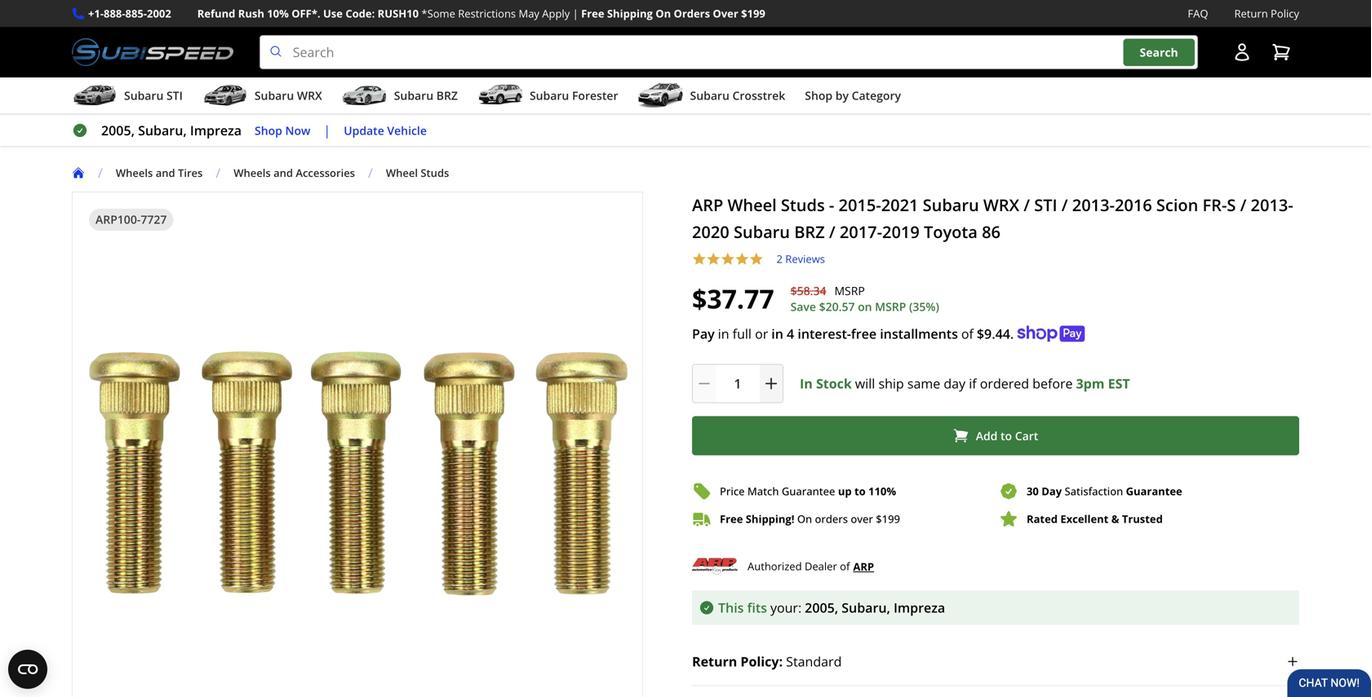 Task type: describe. For each thing, give the bounding box(es) containing it.
use
[[323, 6, 343, 21]]

110%
[[869, 485, 896, 499]]

0 horizontal spatial wheel
[[386, 166, 418, 180]]

will
[[855, 375, 875, 393]]

s
[[1227, 194, 1236, 216]]

wheel studs
[[386, 166, 449, 180]]

add to cart
[[976, 428, 1039, 444]]

subaru brz button
[[342, 81, 458, 114]]

interest-
[[798, 325, 851, 343]]

return for return policy
[[1235, 6, 1268, 21]]

off*.
[[292, 6, 320, 21]]

2019
[[882, 221, 920, 243]]

orders
[[815, 512, 848, 527]]

subaru crosstrek button
[[638, 81, 785, 114]]

shop now
[[255, 123, 311, 138]]

subaru wrx
[[255, 88, 322, 103]]

return policy: standard
[[692, 654, 842, 671]]

before
[[1033, 375, 1073, 393]]

-
[[829, 194, 834, 216]]

day
[[1042, 485, 1062, 499]]

of inside authorized dealer of arp
[[840, 560, 850, 574]]

fits
[[747, 600, 767, 617]]

subispeed logo image
[[72, 35, 233, 69]]

brz inside dropdown button
[[436, 88, 458, 103]]

installments
[[880, 325, 958, 343]]

2002
[[147, 6, 171, 21]]

faq
[[1188, 6, 1208, 21]]

free shipping! on orders over $ 199
[[720, 512, 900, 527]]

to inside button
[[1001, 428, 1012, 444]]

subaru wrx button
[[202, 81, 322, 114]]

4
[[787, 325, 794, 343]]

category
[[852, 88, 901, 103]]

toyota
[[924, 221, 978, 243]]

match
[[748, 485, 779, 499]]

0 horizontal spatial |
[[324, 122, 331, 139]]

rated
[[1027, 512, 1058, 527]]

price match guarantee up to 110%
[[720, 485, 896, 499]]

button image
[[1233, 43, 1252, 62]]

update vehicle button
[[344, 121, 427, 140]]

accessories
[[296, 166, 355, 180]]

$9.44
[[977, 325, 1010, 343]]

subaru for subaru brz
[[394, 88, 434, 103]]

shop for shop by category
[[805, 88, 833, 103]]

1 star image from the left
[[706, 252, 721, 267]]

scion
[[1157, 194, 1199, 216]]

4 star image from the left
[[749, 252, 764, 267]]

this
[[718, 600, 744, 617]]

shipping
[[607, 6, 653, 21]]

open widget image
[[8, 651, 47, 690]]

shop by category
[[805, 88, 901, 103]]

vehicle
[[387, 123, 427, 138]]

arp100-
[[96, 212, 141, 227]]

add
[[976, 428, 998, 444]]

studs inside arp wheel studs - 2015-2021 subaru wrx / sti / 2013-2016 scion fr-s / 2013- 2020 subaru brz / 2017-2019 toyota 86
[[781, 194, 825, 216]]

apply
[[542, 6, 570, 21]]

wheels for wheels and accessories
[[234, 166, 271, 180]]

0 horizontal spatial 2005,
[[101, 122, 135, 139]]

10%
[[267, 6, 289, 21]]

policy
[[1271, 6, 1299, 21]]

0 horizontal spatial impreza
[[190, 122, 242, 139]]

1 horizontal spatial 2005,
[[805, 600, 838, 617]]

search input field
[[259, 35, 1198, 69]]

pay in full or in 4 interest-free installments of $9.44 .
[[692, 325, 1014, 343]]

arp link
[[853, 558, 874, 576]]

forester
[[572, 88, 618, 103]]

search button
[[1124, 39, 1195, 66]]

2
[[777, 252, 783, 267]]

sti inside arp wheel studs - 2015-2021 subaru wrx / sti / 2013-2016 scion fr-s / 2013- 2020 subaru brz / 2017-2019 toyota 86
[[1034, 194, 1058, 216]]

in stock will ship same day if ordered before 3pm est
[[800, 375, 1130, 393]]

shop by category button
[[805, 81, 901, 114]]

orders
[[674, 6, 710, 21]]

2 in from the left
[[772, 325, 784, 343]]

ship
[[879, 375, 904, 393]]

free
[[851, 325, 877, 343]]

or
[[755, 325, 768, 343]]

sti inside dropdown button
[[167, 88, 183, 103]]

a subaru wrx thumbnail image image
[[202, 83, 248, 108]]

return policy
[[1235, 6, 1299, 21]]

ordered
[[980, 375, 1029, 393]]

1 vertical spatial to
[[855, 485, 866, 499]]

0 horizontal spatial msrp
[[835, 283, 865, 299]]

$37.77
[[692, 281, 774, 317]]

fr-
[[1203, 194, 1227, 216]]

subaru for subaru crosstrek
[[690, 88, 730, 103]]

2020
[[692, 221, 730, 243]]

2 2013- from the left
[[1251, 194, 1294, 216]]

search
[[1140, 44, 1178, 60]]

arp wheel studs - 2015-2021 subaru wrx / sti / 2013-2016 scion fr-s / 2013- 2020 subaru brz / 2017-2019 toyota 86
[[692, 194, 1294, 243]]

increment image
[[763, 376, 780, 392]]

wheels and tires
[[116, 166, 203, 180]]

add to cart button
[[692, 417, 1299, 456]]

3pm
[[1076, 375, 1105, 393]]

by
[[836, 88, 849, 103]]

2021
[[881, 194, 919, 216]]

over
[[851, 512, 873, 527]]

a subaru crosstrek thumbnail image image
[[638, 83, 684, 108]]



Task type: locate. For each thing, give the bounding box(es) containing it.
subaru, down arp link
[[842, 600, 890, 617]]

wrx up now
[[297, 88, 322, 103]]

0 vertical spatial impreza
[[190, 122, 242, 139]]

None number field
[[692, 365, 784, 404]]

1 vertical spatial shop
[[255, 123, 282, 138]]

2005, right your:
[[805, 600, 838, 617]]

home image
[[72, 167, 85, 180]]

&
[[1111, 512, 1119, 527]]

+1-
[[88, 6, 104, 21]]

full
[[733, 325, 752, 343]]

2005,
[[101, 122, 135, 139], [805, 600, 838, 617]]

3 star image from the left
[[735, 252, 749, 267]]

return left the policy
[[1235, 6, 1268, 21]]

and for accessories
[[274, 166, 293, 180]]

7727
[[141, 212, 167, 227]]

2016
[[1115, 194, 1152, 216]]

arp image
[[692, 556, 738, 578]]

decrement image
[[696, 376, 713, 392]]

pay
[[692, 325, 715, 343]]

2 wheels from the left
[[234, 166, 271, 180]]

wheel inside arp wheel studs - 2015-2021 subaru wrx / sti / 2013-2016 scion fr-s / 2013- 2020 subaru brz / 2017-2019 toyota 86
[[728, 194, 777, 216]]

subaru up the shop now at the left top of the page
[[255, 88, 294, 103]]

.
[[1010, 325, 1014, 343]]

return left policy:
[[692, 654, 737, 671]]

and left accessories
[[274, 166, 293, 180]]

subaru sti button
[[72, 81, 183, 114]]

1 horizontal spatial impreza
[[894, 600, 945, 617]]

0 vertical spatial |
[[573, 6, 579, 21]]

0 horizontal spatial arp
[[692, 194, 723, 216]]

price
[[720, 485, 745, 499]]

on left "orders"
[[656, 6, 671, 21]]

2017-
[[840, 221, 882, 243]]

cart
[[1015, 428, 1039, 444]]

rush
[[238, 6, 264, 21]]

to right up
[[855, 485, 866, 499]]

1 horizontal spatial return
[[1235, 6, 1268, 21]]

0 vertical spatial studs
[[421, 166, 449, 180]]

1 vertical spatial arp
[[853, 560, 874, 574]]

0 vertical spatial of
[[961, 325, 974, 343]]

free
[[581, 6, 604, 21], [720, 512, 743, 527]]

1 horizontal spatial on
[[797, 512, 812, 527]]

msrp up $20.57
[[835, 283, 865, 299]]

0 horizontal spatial wheels
[[116, 166, 153, 180]]

1 vertical spatial on
[[797, 512, 812, 527]]

update vehicle
[[344, 123, 427, 138]]

1 horizontal spatial to
[[1001, 428, 1012, 444]]

0 vertical spatial free
[[581, 6, 604, 21]]

1 horizontal spatial free
[[720, 512, 743, 527]]

0 horizontal spatial shop
[[255, 123, 282, 138]]

1 horizontal spatial arp
[[853, 560, 874, 574]]

may
[[519, 6, 539, 21]]

and for tires
[[156, 166, 175, 180]]

0 vertical spatial subaru,
[[138, 122, 187, 139]]

| right apply
[[573, 6, 579, 21]]

$58.34 msrp save $20.57 on msrp (35%)
[[791, 283, 939, 315]]

subaru left forester
[[530, 88, 569, 103]]

brz up reviews at the top
[[794, 221, 825, 243]]

0 vertical spatial wheel
[[386, 166, 418, 180]]

shop for shop now
[[255, 123, 282, 138]]

0 horizontal spatial brz
[[436, 88, 458, 103]]

86
[[982, 221, 1001, 243]]

in left 4
[[772, 325, 784, 343]]

arp inside arp wheel studs - 2015-2021 subaru wrx / sti / 2013-2016 scion fr-s / 2013- 2020 subaru brz / 2017-2019 toyota 86
[[692, 194, 723, 216]]

studs left -
[[781, 194, 825, 216]]

brz left a subaru forester thumbnail image
[[436, 88, 458, 103]]

your:
[[771, 600, 802, 617]]

subaru crosstrek
[[690, 88, 785, 103]]

199
[[882, 512, 900, 527]]

1 horizontal spatial sti
[[1034, 194, 1058, 216]]

2013-
[[1072, 194, 1115, 216], [1251, 194, 1294, 216]]

policy:
[[741, 654, 783, 671]]

update
[[344, 123, 384, 138]]

1 horizontal spatial of
[[961, 325, 974, 343]]

0 horizontal spatial on
[[656, 6, 671, 21]]

0 horizontal spatial wrx
[[297, 88, 322, 103]]

this fits your: 2005, subaru, impreza
[[718, 600, 945, 617]]

2005, down subaru sti dropdown button
[[101, 122, 135, 139]]

subaru down subispeed logo
[[124, 88, 164, 103]]

excellent
[[1061, 512, 1109, 527]]

1 vertical spatial return
[[692, 654, 737, 671]]

shop left by at top
[[805, 88, 833, 103]]

of
[[961, 325, 974, 343], [840, 560, 850, 574]]

wheels down shop now link
[[234, 166, 271, 180]]

2 reviews
[[777, 252, 825, 267]]

wheels for wheels and tires
[[116, 166, 153, 180]]

shipping!
[[746, 512, 795, 527]]

1 guarantee from the left
[[782, 485, 835, 499]]

wheels up the "arp100-7727"
[[116, 166, 153, 180]]

arp inside authorized dealer of arp
[[853, 560, 874, 574]]

*some
[[422, 6, 455, 21]]

1 vertical spatial impreza
[[894, 600, 945, 617]]

faq link
[[1188, 5, 1208, 22]]

shop pay image
[[1017, 326, 1085, 342]]

1 horizontal spatial shop
[[805, 88, 833, 103]]

subaru for subaru sti
[[124, 88, 164, 103]]

1 in from the left
[[718, 325, 729, 343]]

impreza
[[190, 122, 242, 139], [894, 600, 945, 617]]

1 vertical spatial sti
[[1034, 194, 1058, 216]]

1 horizontal spatial |
[[573, 6, 579, 21]]

1 horizontal spatial wheel
[[728, 194, 777, 216]]

subaru down search input field
[[690, 88, 730, 103]]

1 vertical spatial wheel
[[728, 194, 777, 216]]

arp up 2020
[[692, 194, 723, 216]]

to right the add
[[1001, 428, 1012, 444]]

0 vertical spatial shop
[[805, 88, 833, 103]]

885-
[[125, 6, 147, 21]]

subaru forester button
[[477, 81, 618, 114]]

wheel studs link
[[386, 166, 462, 180], [386, 166, 449, 180]]

0 vertical spatial arp
[[692, 194, 723, 216]]

a subaru sti thumbnail image image
[[72, 83, 118, 108]]

a subaru forester thumbnail image image
[[477, 83, 523, 108]]

$20.57
[[819, 299, 855, 315]]

subaru,
[[138, 122, 187, 139], [842, 600, 890, 617]]

subaru for subaru forester
[[530, 88, 569, 103]]

wrx inside arp wheel studs - 2015-2021 subaru wrx / sti / 2013-2016 scion fr-s / 2013- 2020 subaru brz / 2017-2019 toyota 86
[[984, 194, 1020, 216]]

1 horizontal spatial 2013-
[[1251, 194, 1294, 216]]

/
[[98, 164, 103, 182], [216, 164, 221, 182], [368, 164, 373, 182], [1024, 194, 1030, 216], [1062, 194, 1068, 216], [1240, 194, 1247, 216], [829, 221, 836, 243]]

1 wheels from the left
[[116, 166, 153, 180]]

subaru for subaru wrx
[[255, 88, 294, 103]]

free right apply
[[581, 6, 604, 21]]

brz inside arp wheel studs - 2015-2021 subaru wrx / sti / 2013-2016 scion fr-s / 2013- 2020 subaru brz / 2017-2019 toyota 86
[[794, 221, 825, 243]]

1 vertical spatial studs
[[781, 194, 825, 216]]

0 horizontal spatial guarantee
[[782, 485, 835, 499]]

reviews
[[785, 252, 825, 267]]

0 vertical spatial sti
[[167, 88, 183, 103]]

return for return policy: standard
[[692, 654, 737, 671]]

0 horizontal spatial subaru,
[[138, 122, 187, 139]]

1 vertical spatial wrx
[[984, 194, 1020, 216]]

subaru inside dropdown button
[[690, 88, 730, 103]]

30 day satisfaction guarantee
[[1027, 485, 1183, 499]]

satisfaction
[[1065, 485, 1123, 499]]

brz
[[436, 88, 458, 103], [794, 221, 825, 243]]

subaru sti
[[124, 88, 183, 103]]

0 horizontal spatial 2013-
[[1072, 194, 1115, 216]]

wheel up 2020
[[728, 194, 777, 216]]

1 vertical spatial brz
[[794, 221, 825, 243]]

est
[[1108, 375, 1130, 393]]

of left $9.44 on the right
[[961, 325, 974, 343]]

|
[[573, 6, 579, 21], [324, 122, 331, 139]]

0 vertical spatial brz
[[436, 88, 458, 103]]

1 vertical spatial 2005,
[[805, 600, 838, 617]]

subaru up "vehicle"
[[394, 88, 434, 103]]

| right now
[[324, 122, 331, 139]]

1 vertical spatial |
[[324, 122, 331, 139]]

1 horizontal spatial subaru,
[[842, 600, 890, 617]]

now
[[285, 123, 311, 138]]

2 and from the left
[[274, 166, 293, 180]]

1 horizontal spatial in
[[772, 325, 784, 343]]

0 vertical spatial return
[[1235, 6, 1268, 21]]

1 horizontal spatial wrx
[[984, 194, 1020, 216]]

subaru inside dropdown button
[[394, 88, 434, 103]]

0 horizontal spatial studs
[[421, 166, 449, 180]]

a subaru brz thumbnail image image
[[342, 83, 388, 108]]

1 horizontal spatial msrp
[[875, 299, 906, 315]]

subaru up "toyota"
[[923, 194, 979, 216]]

wheels and accessories
[[234, 166, 355, 180]]

0 vertical spatial 2005,
[[101, 122, 135, 139]]

crosstrek
[[733, 88, 785, 103]]

+1-888-885-2002 link
[[88, 5, 171, 22]]

2 star image from the left
[[721, 252, 735, 267]]

0 horizontal spatial and
[[156, 166, 175, 180]]

2005, subaru, impreza
[[101, 122, 242, 139]]

refund
[[197, 6, 235, 21]]

1 vertical spatial subaru,
[[842, 600, 890, 617]]

shop now link
[[255, 121, 311, 140]]

studs down "vehicle"
[[421, 166, 449, 180]]

authorized
[[748, 560, 802, 574]]

on left the 'orders'
[[797, 512, 812, 527]]

shop left now
[[255, 123, 282, 138]]

$
[[876, 512, 882, 527]]

wrx inside dropdown button
[[297, 88, 322, 103]]

1 vertical spatial of
[[840, 560, 850, 574]]

subaru, down subaru sti
[[138, 122, 187, 139]]

dealer
[[805, 560, 837, 574]]

arp right dealer
[[853, 560, 874, 574]]

msrp right 'on'
[[875, 299, 906, 315]]

$199
[[741, 6, 766, 21]]

1 horizontal spatial studs
[[781, 194, 825, 216]]

same
[[908, 375, 940, 393]]

0 vertical spatial on
[[656, 6, 671, 21]]

wrx up 86
[[984, 194, 1020, 216]]

1 horizontal spatial brz
[[794, 221, 825, 243]]

arp
[[692, 194, 723, 216], [853, 560, 874, 574]]

return
[[1235, 6, 1268, 21], [692, 654, 737, 671]]

1 2013- from the left
[[1072, 194, 1115, 216]]

(35%)
[[909, 299, 939, 315]]

over
[[713, 6, 739, 21]]

0 horizontal spatial sti
[[167, 88, 183, 103]]

1 and from the left
[[156, 166, 175, 180]]

0 vertical spatial wrx
[[297, 88, 322, 103]]

stock
[[816, 375, 852, 393]]

star image
[[692, 252, 706, 267]]

guarantee up free shipping! on orders over $ 199
[[782, 485, 835, 499]]

0 horizontal spatial of
[[840, 560, 850, 574]]

0 horizontal spatial return
[[692, 654, 737, 671]]

2 reviews link
[[777, 252, 825, 267]]

2 guarantee from the left
[[1126, 485, 1183, 499]]

wheels and accessories link
[[234, 166, 368, 180], [234, 166, 355, 180]]

1 horizontal spatial guarantee
[[1126, 485, 1183, 499]]

0 horizontal spatial to
[[855, 485, 866, 499]]

0 horizontal spatial in
[[718, 325, 729, 343]]

code:
[[346, 6, 375, 21]]

1 horizontal spatial and
[[274, 166, 293, 180]]

of left arp link
[[840, 560, 850, 574]]

in
[[800, 375, 813, 393]]

1 horizontal spatial wheels
[[234, 166, 271, 180]]

rush10
[[378, 6, 419, 21]]

if
[[969, 375, 977, 393]]

shop inside dropdown button
[[805, 88, 833, 103]]

trusted
[[1122, 512, 1163, 527]]

1 vertical spatial free
[[720, 512, 743, 527]]

+1-888-885-2002
[[88, 6, 171, 21]]

star image
[[706, 252, 721, 267], [721, 252, 735, 267], [735, 252, 749, 267], [749, 252, 764, 267]]

authorized dealer of arp
[[748, 560, 874, 574]]

guarantee up trusted
[[1126, 485, 1183, 499]]

shop
[[805, 88, 833, 103], [255, 123, 282, 138]]

in left full
[[718, 325, 729, 343]]

subaru up 2 on the right top of page
[[734, 221, 790, 243]]

free down price
[[720, 512, 743, 527]]

0 vertical spatial to
[[1001, 428, 1012, 444]]

wheel down "vehicle"
[[386, 166, 418, 180]]

on
[[858, 299, 872, 315]]

save
[[791, 299, 816, 315]]

0 horizontal spatial free
[[581, 6, 604, 21]]

and left tires
[[156, 166, 175, 180]]



Task type: vqa. For each thing, say whether or not it's contained in the screenshot.
|
yes



